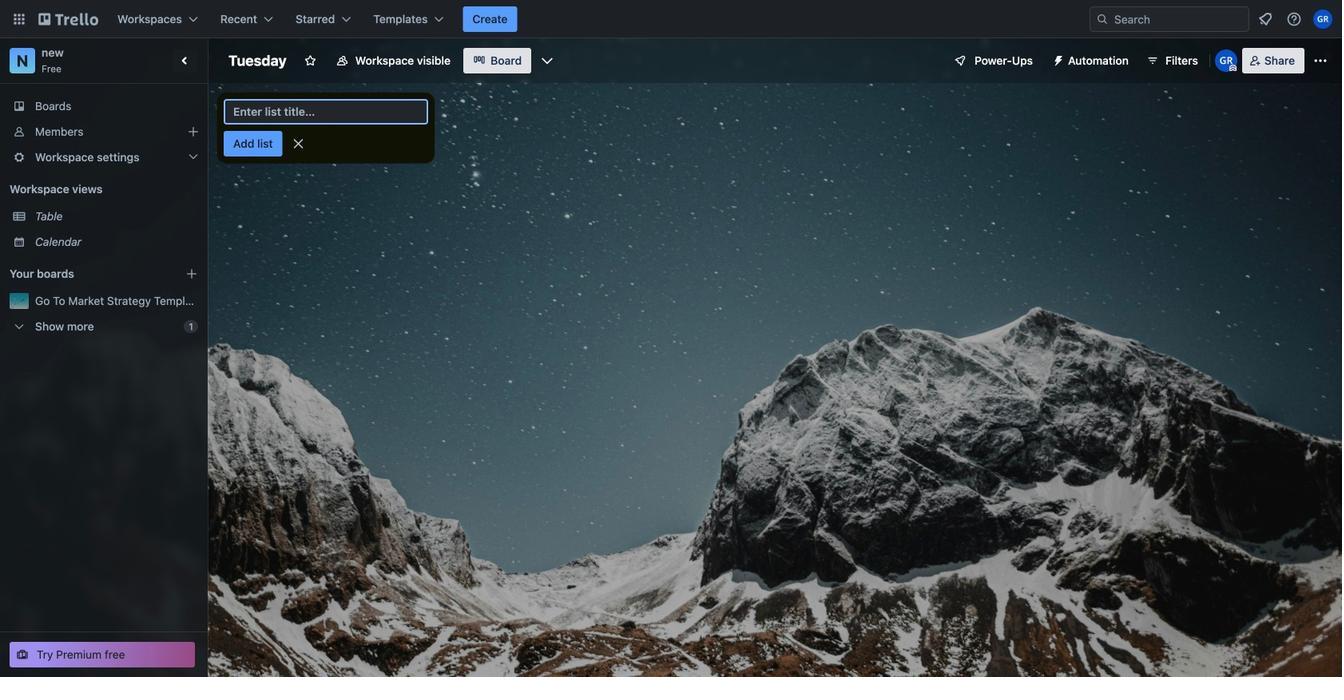 Task type: describe. For each thing, give the bounding box(es) containing it.
add board image
[[185, 268, 198, 281]]

1 vertical spatial greg robinson (gregrobinson96) image
[[1215, 50, 1238, 72]]

search image
[[1097, 13, 1109, 26]]

sm image
[[1046, 48, 1069, 70]]

greg robinson (gregrobinson96) image inside "primary" element
[[1314, 10, 1333, 29]]

primary element
[[0, 0, 1343, 38]]

your boards with 2 items element
[[10, 265, 161, 284]]

cancel list editing image
[[291, 136, 307, 152]]

customize views image
[[540, 53, 556, 69]]



Task type: vqa. For each thing, say whether or not it's contained in the screenshot.
"add" icon
no



Task type: locate. For each thing, give the bounding box(es) containing it.
Enter list title… text field
[[224, 99, 428, 125]]

workspace navigation collapse icon image
[[174, 50, 197, 72]]

greg robinson (gregrobinson96) image
[[1314, 10, 1333, 29], [1215, 50, 1238, 72]]

back to home image
[[38, 6, 98, 32]]

show menu image
[[1313, 53, 1329, 69]]

Search field
[[1109, 8, 1249, 30]]

open information menu image
[[1287, 11, 1303, 27]]

this member is an admin of this board. image
[[1230, 65, 1237, 72]]

Board name text field
[[221, 48, 295, 74]]

1 horizontal spatial greg robinson (gregrobinson96) image
[[1314, 10, 1333, 29]]

0 vertical spatial greg robinson (gregrobinson96) image
[[1314, 10, 1333, 29]]

greg robinson (gregrobinson96) image down 'search' field
[[1215, 50, 1238, 72]]

0 notifications image
[[1256, 10, 1276, 29]]

greg robinson (gregrobinson96) image right the open information menu image
[[1314, 10, 1333, 29]]

star or unstar board image
[[304, 54, 317, 67]]

0 horizontal spatial greg robinson (gregrobinson96) image
[[1215, 50, 1238, 72]]



